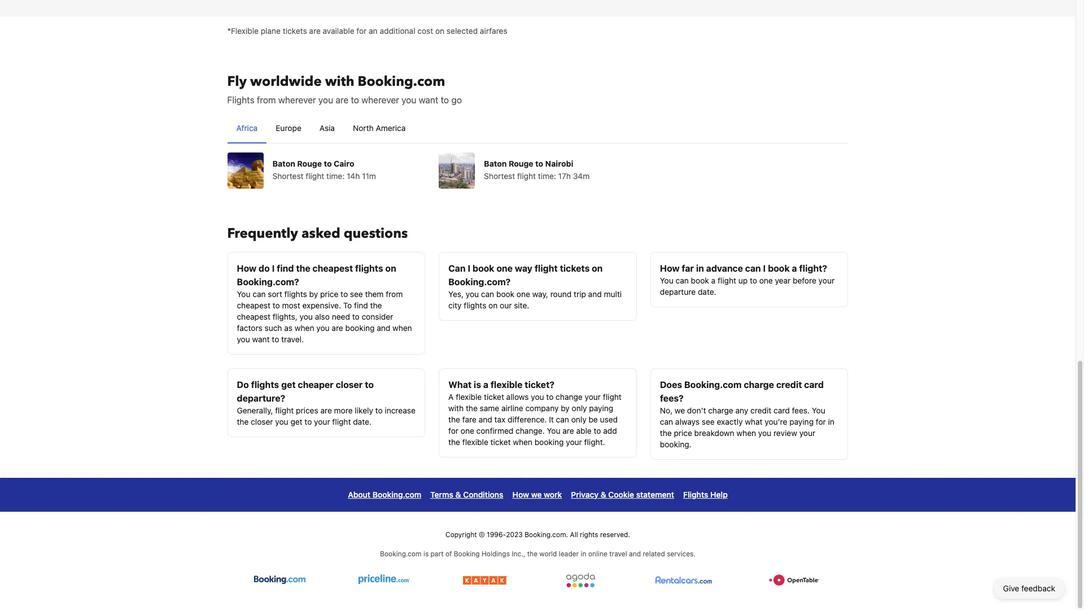 Task type: describe. For each thing, give the bounding box(es) containing it.
can up up
[[745, 263, 761, 273]]

booking.com? for book
[[449, 276, 511, 287]]

are inside do flights get cheaper closer to departure? generally, flight prices are more likely to increase the closer you get to your flight date.
[[321, 405, 332, 415]]

africa
[[236, 123, 258, 132]]

shortest for baton rouge to cairo shortest flight time: 14h 11m
[[273, 171, 304, 180]]

baton rouge to nairobi image
[[439, 152, 475, 188]]

one left way
[[497, 263, 513, 273]]

*flexible
[[227, 26, 259, 35]]

yes,
[[449, 289, 464, 299]]

paying for does booking.com charge credit card fees?
[[790, 417, 814, 426]]

it
[[549, 414, 554, 424]]

1 vertical spatial cheapest
[[237, 300, 271, 310]]

tax
[[495, 414, 506, 424]]

go
[[451, 95, 462, 105]]

tickets inside can i book one way flight tickets on booking.com? yes, you can book one way, round trip and multi city flights on our site.
[[560, 263, 590, 273]]

priceline.com image
[[359, 572, 410, 587]]

to down sort
[[273, 300, 280, 310]]

book up our
[[496, 289, 515, 299]]

to inside how far in advance can i book a flight? you can book a flight up to one year before your departure date.
[[750, 275, 757, 285]]

can up departure
[[676, 275, 689, 285]]

you inside "does booking.com charge credit card fees? no, we don't charge any credit card fees. you can always see exactly what you're paying for in the price breakdown when you review your booking."
[[812, 405, 826, 415]]

0 vertical spatial only
[[572, 403, 587, 413]]

are inside what is a flexible ticket? a flexible ticket allows you to change your flight with the same airline company by only paying the fare and tax difference. it can only be used for one confirmed change. you are able to add the flexible ticket when booking your flight.
[[563, 426, 574, 435]]

what
[[745, 417, 763, 426]]

& for privacy
[[601, 489, 606, 499]]

the right inc.,
[[527, 549, 538, 558]]

1 vertical spatial card
[[774, 405, 790, 415]]

2 vertical spatial flexible
[[462, 437, 489, 446]]

and inside can i book one way flight tickets on booking.com? yes, you can book one way, round trip and multi city flights on our site.
[[588, 289, 602, 299]]

generally,
[[237, 405, 273, 415]]

most
[[282, 300, 300, 310]]

34m
[[573, 171, 590, 180]]

1 vertical spatial a
[[711, 275, 716, 285]]

flight?
[[799, 263, 828, 273]]

fly worldwide with booking.com flights from wherever you are to wherever you want to go
[[227, 72, 462, 105]]

rentalcars image
[[654, 572, 715, 587]]

flights inside can i book one way flight tickets on booking.com? yes, you can book one way, round trip and multi city flights on our site.
[[464, 300, 487, 310]]

17h
[[558, 171, 571, 180]]

booking.com is part of booking holdings inc., the world leader in online travel and related services.
[[380, 549, 696, 558]]

north america button
[[344, 113, 415, 143]]

privacy & cookie statement
[[571, 489, 674, 499]]

from inside the fly worldwide with booking.com flights from wherever you are to wherever you want to go
[[257, 95, 276, 105]]

allows
[[506, 392, 529, 401]]

1 vertical spatial ticket
[[491, 437, 511, 446]]

your down able at the right of page
[[566, 437, 582, 446]]

0 vertical spatial get
[[281, 379, 296, 389]]

0 horizontal spatial find
[[277, 263, 294, 273]]

to right likely
[[375, 405, 383, 415]]

rights
[[580, 530, 598, 539]]

2 wherever from the left
[[362, 95, 399, 105]]

flights inside "link"
[[683, 489, 709, 499]]

1 vertical spatial we
[[531, 489, 542, 499]]

what
[[449, 379, 472, 389]]

are left available
[[309, 26, 321, 35]]

about booking.com
[[348, 489, 421, 499]]

booking.com.
[[525, 530, 568, 539]]

cairo
[[334, 158, 354, 168]]

baton for baton rouge to cairo shortest flight time: 14h 11m
[[273, 158, 295, 168]]

statement
[[636, 489, 674, 499]]

to up to
[[341, 289, 348, 299]]

america
[[376, 123, 406, 132]]

exactly
[[717, 417, 743, 426]]

0 horizontal spatial tickets
[[283, 26, 307, 35]]

the up fare
[[466, 403, 478, 413]]

available
[[323, 26, 354, 35]]

departure
[[660, 287, 696, 296]]

1 vertical spatial find
[[354, 300, 368, 310]]

give feedback button
[[994, 578, 1065, 599]]

privacy & cookie statement link
[[571, 487, 674, 502]]

fees?
[[660, 393, 684, 403]]

online
[[588, 549, 608, 558]]

how we work
[[513, 489, 562, 499]]

north
[[353, 123, 374, 132]]

your inside "does booking.com charge credit card fees? no, we don't charge any credit card fees. you can always see exactly what you're paying for in the price breakdown when you review your booking."
[[800, 428, 816, 437]]

for inside "does booking.com charge credit card fees? no, we don't charge any credit card fees. you can always see exactly what you're paying for in the price breakdown when you review your booking."
[[816, 417, 826, 426]]

your inside how far in advance can i book a flight? you can book a flight up to one year before your departure date.
[[819, 275, 835, 285]]

the left fare
[[449, 414, 460, 424]]

©
[[479, 530, 485, 539]]

and inside how do i find the cheapest flights on booking.com? you can sort flights by price to see them from cheapest to most expensive. to find the cheapest flights, you also need to consider factors such as when you are booking and when you want to travel.
[[377, 323, 390, 332]]

when inside what is a flexible ticket? a flexible ticket allows you to change your flight with the same airline company by only paying the fare and tax difference. it can only be used for one confirmed change. you are able to add the flexible ticket when booking your flight.
[[513, 437, 533, 446]]

terms & conditions link
[[430, 487, 504, 502]]

copyright © 1996-2023 booking.com. all rights reserved.
[[446, 530, 630, 539]]

breakdown
[[695, 428, 735, 437]]

when right as
[[295, 323, 314, 332]]

can inside can i book one way flight tickets on booking.com? yes, you can book one way, round trip and multi city flights on our site.
[[481, 289, 494, 299]]

same
[[480, 403, 499, 413]]

kayak image
[[463, 572, 508, 587]]

1 horizontal spatial how
[[513, 489, 529, 499]]

give
[[1004, 583, 1020, 593]]

flight left prices
[[275, 405, 294, 415]]

0 horizontal spatial credit
[[751, 405, 772, 415]]

to left go
[[441, 95, 449, 105]]

to up flight.
[[594, 426, 601, 435]]

the down a
[[449, 437, 460, 446]]

any
[[736, 405, 749, 415]]

flights help link
[[683, 487, 728, 502]]

is for booking.com
[[424, 549, 429, 558]]

frequently
[[227, 224, 298, 243]]

leader
[[559, 549, 579, 558]]

the inside do flights get cheaper closer to departure? generally, flight prices are more likely to increase the closer you get to your flight date.
[[237, 417, 249, 426]]

a inside what is a flexible ticket? a flexible ticket allows you to change your flight with the same airline company by only paying the fare and tax difference. it can only be used for one confirmed change. you are able to add the flexible ticket when booking your flight.
[[483, 379, 489, 389]]

services.
[[667, 549, 696, 558]]

part
[[431, 549, 444, 558]]

asia button
[[311, 113, 344, 143]]

nairobi
[[545, 158, 574, 168]]

used
[[600, 414, 618, 424]]

flights up "most"
[[284, 289, 307, 299]]

about booking.com link
[[348, 487, 421, 502]]

multi
[[604, 289, 622, 299]]

you inside how do i find the cheapest flights on booking.com? you can sort flights by price to see them from cheapest to most expensive. to find the cheapest flights, you also need to consider factors such as when you are booking and when you want to travel.
[[237, 289, 251, 299]]

an
[[369, 26, 378, 35]]

cheaper
[[298, 379, 334, 389]]

0 vertical spatial ticket
[[484, 392, 504, 401]]

*flexible plane tickets are available for an additional cost on selected airfares
[[227, 26, 508, 35]]

terms & conditions
[[430, 489, 504, 499]]

i inside can i book one way flight tickets on booking.com? yes, you can book one way, round trip and multi city flights on our site.
[[468, 263, 471, 273]]

can inside what is a flexible ticket? a flexible ticket allows you to change your flight with the same airline company by only paying the fare and tax difference. it can only be used for one confirmed change. you are able to add the flexible ticket when booking your flight.
[[556, 414, 569, 424]]

one up site.
[[517, 289, 530, 299]]

booking.com image
[[254, 572, 305, 587]]

book up year
[[768, 263, 790, 273]]

0 horizontal spatial charge
[[708, 405, 734, 415]]

confirmed
[[476, 426, 514, 435]]

company
[[526, 403, 559, 413]]

1 horizontal spatial closer
[[336, 379, 363, 389]]

how for how far in advance can i book a flight?
[[660, 263, 680, 273]]

your inside do flights get cheaper closer to departure? generally, flight prices are more likely to increase the closer you get to your flight date.
[[314, 417, 330, 426]]

airline
[[502, 403, 523, 413]]

from inside how do i find the cheapest flights on booking.com? you can sort flights by price to see them from cheapest to most expensive. to find the cheapest flights, you also need to consider factors such as when you are booking and when you want to travel.
[[386, 289, 403, 299]]

when inside "does booking.com charge credit card fees? no, we don't charge any credit card fees. you can always see exactly what you're paying for in the price breakdown when you review your booking."
[[737, 428, 756, 437]]

flight inside what is a flexible ticket? a flexible ticket allows you to change your flight with the same airline company by only paying the fare and tax difference. it can only be used for one confirmed change. you are able to add the flexible ticket when booking your flight.
[[603, 392, 622, 401]]

to right need
[[352, 312, 360, 321]]

on inside how do i find the cheapest flights on booking.com? you can sort flights by price to see them from cheapest to most expensive. to find the cheapest flights, you also need to consider factors such as when you are booking and when you want to travel.
[[385, 263, 396, 273]]

booking.com inside "does booking.com charge credit card fees? no, we don't charge any credit card fees. you can always see exactly what you're paying for in the price breakdown when you review your booking."
[[685, 379, 742, 389]]

book down far
[[691, 275, 709, 285]]

about
[[348, 489, 371, 499]]

1 horizontal spatial card
[[804, 379, 824, 389]]

you inside how far in advance can i book a flight? you can book a flight up to one year before your departure date.
[[660, 275, 674, 285]]

14h
[[347, 171, 360, 180]]

1 vertical spatial only
[[571, 414, 587, 424]]

cookie
[[609, 489, 634, 499]]

way,
[[532, 289, 548, 299]]

want inside the fly worldwide with booking.com flights from wherever you are to wherever you want to go
[[419, 95, 439, 105]]

0 vertical spatial charge
[[744, 379, 774, 389]]

to inside baton rouge to cairo shortest flight time: 14h 11m
[[324, 158, 332, 168]]

such
[[265, 323, 282, 332]]

see inside "does booking.com charge credit card fees? no, we don't charge any credit card fees. you can always see exactly what you're paying for in the price breakdown when you review your booking."
[[702, 417, 715, 426]]

review
[[774, 428, 797, 437]]

for inside what is a flexible ticket? a flexible ticket allows you to change your flight with the same airline company by only paying the fare and tax difference. it can only be used for one confirmed change. you are able to add the flexible ticket when booking your flight.
[[449, 426, 459, 435]]

and right travel
[[629, 549, 641, 558]]

date. inside how far in advance can i book a flight? you can book a flight up to one year before your departure date.
[[698, 287, 717, 296]]

fare
[[462, 414, 477, 424]]

can inside how do i find the cheapest flights on booking.com? you can sort flights by price to see them from cheapest to most expensive. to find the cheapest flights, you also need to consider factors such as when you are booking and when you want to travel.
[[253, 289, 266, 299]]

you up america
[[402, 95, 416, 105]]

trip
[[574, 289, 586, 299]]

in inside how far in advance can i book a flight? you can book a flight up to one year before your departure date.
[[696, 263, 704, 273]]

booking.com right the about at the bottom left of page
[[373, 489, 421, 499]]

shortest for baton rouge to nairobi shortest flight time: 17h 34m
[[484, 171, 515, 180]]

1 vertical spatial get
[[291, 417, 303, 426]]

opentable image
[[768, 572, 822, 587]]

flights up them
[[355, 263, 383, 273]]

the down frequently asked questions
[[296, 263, 310, 273]]

need
[[332, 312, 350, 321]]

paying for what is a flexible ticket?
[[589, 403, 614, 413]]

able
[[576, 426, 592, 435]]

how for how do i find the cheapest flights on booking.com?
[[237, 263, 257, 273]]

selected
[[447, 26, 478, 35]]

to down prices
[[305, 417, 312, 426]]

the up consider
[[370, 300, 382, 310]]

can
[[449, 263, 466, 273]]

asia
[[320, 123, 335, 132]]

when down consider
[[393, 323, 412, 332]]

you're
[[765, 417, 788, 426]]

give feedback
[[1004, 583, 1056, 593]]

rouge for cairo
[[297, 158, 322, 168]]



Task type: locate. For each thing, give the bounding box(es) containing it.
for down a
[[449, 426, 459, 435]]

to up north
[[351, 95, 359, 105]]

get left cheaper on the bottom left of page
[[281, 379, 296, 389]]

in inside "does booking.com charge credit card fees? no, we don't charge any credit card fees. you can always see exactly what you're paying for in the price breakdown when you review your booking."
[[828, 417, 835, 426]]

price up expensive. at the left of page
[[320, 289, 339, 299]]

0 vertical spatial find
[[277, 263, 294, 273]]

3 i from the left
[[763, 263, 766, 273]]

booking.com inside the fly worldwide with booking.com flights from wherever you are to wherever you want to go
[[358, 72, 445, 91]]

we right no,
[[675, 405, 685, 415]]

booking.com? inside how do i find the cheapest flights on booking.com? you can sort flights by price to see them from cheapest to most expensive. to find the cheapest flights, you also need to consider factors such as when you are booking and when you want to travel.
[[237, 276, 299, 287]]

& left cookie
[[601, 489, 606, 499]]

does
[[660, 379, 682, 389]]

flights inside the fly worldwide with booking.com flights from wherever you are to wherever you want to go
[[227, 95, 255, 105]]

do flights get cheaper closer to departure? generally, flight prices are more likely to increase the closer you get to your flight date.
[[237, 379, 416, 426]]

0 vertical spatial see
[[350, 289, 363, 299]]

in left online at the right of the page
[[581, 549, 587, 558]]

0 vertical spatial flexible
[[491, 379, 523, 389]]

you down also
[[316, 323, 330, 332]]

way
[[515, 263, 533, 273]]

tickets up trip
[[560, 263, 590, 273]]

1 horizontal spatial in
[[696, 263, 704, 273]]

booking.
[[660, 439, 692, 449]]

flights inside do flights get cheaper closer to departure? generally, flight prices are more likely to increase the closer you get to your flight date.
[[251, 379, 279, 389]]

want down factors
[[252, 334, 270, 344]]

can left sort
[[253, 289, 266, 299]]

flights
[[227, 95, 255, 105], [683, 489, 709, 499]]

we inside "does booking.com charge credit card fees? no, we don't charge any credit card fees. you can always see exactly what you're paying for in the price breakdown when you review your booking."
[[675, 405, 685, 415]]

1 horizontal spatial charge
[[744, 379, 774, 389]]

you down it
[[547, 426, 561, 435]]

increase
[[385, 405, 416, 415]]

1 horizontal spatial is
[[474, 379, 481, 389]]

terms
[[430, 489, 454, 499]]

wherever
[[278, 95, 316, 105], [362, 95, 399, 105]]

one down fare
[[461, 426, 474, 435]]

sort
[[268, 289, 282, 299]]

1 horizontal spatial by
[[561, 403, 570, 413]]

1 horizontal spatial price
[[674, 428, 692, 437]]

ticket up same
[[484, 392, 504, 401]]

0 vertical spatial credit
[[777, 379, 802, 389]]

baton inside baton rouge to nairobi shortest flight time: 17h 34m
[[484, 158, 507, 168]]

all
[[570, 530, 578, 539]]

flights right city
[[464, 300, 487, 310]]

with up asia
[[325, 72, 354, 91]]

you
[[318, 95, 333, 105], [402, 95, 416, 105], [466, 289, 479, 299], [300, 312, 313, 321], [316, 323, 330, 332], [237, 334, 250, 344], [531, 392, 544, 401], [275, 417, 288, 426], [758, 428, 772, 437]]

to inside baton rouge to nairobi shortest flight time: 17h 34m
[[536, 158, 543, 168]]

price
[[320, 289, 339, 299], [674, 428, 692, 437]]

0 horizontal spatial we
[[531, 489, 542, 499]]

do
[[259, 263, 270, 273]]

0 vertical spatial from
[[257, 95, 276, 105]]

0 horizontal spatial by
[[309, 289, 318, 299]]

change.
[[516, 426, 545, 435]]

1 horizontal spatial with
[[449, 403, 464, 413]]

baton rouge to cairo image
[[227, 152, 263, 188]]

reserved.
[[600, 530, 630, 539]]

2 vertical spatial a
[[483, 379, 489, 389]]

1 vertical spatial tickets
[[560, 263, 590, 273]]

paying inside what is a flexible ticket? a flexible ticket allows you to change your flight with the same airline company by only paying the fare and tax difference. it can only be used for one confirmed change. you are able to add the flexible ticket when booking your flight.
[[589, 403, 614, 413]]

difference.
[[508, 414, 547, 424]]

our
[[500, 300, 512, 310]]

how inside how far in advance can i book a flight? you can book a flight up to one year before your departure date.
[[660, 263, 680, 273]]

time: down "nairobi"
[[538, 171, 556, 180]]

are down need
[[332, 323, 343, 332]]

you up company
[[531, 392, 544, 401]]

date. down likely
[[353, 417, 372, 426]]

you down factors
[[237, 334, 250, 344]]

0 horizontal spatial paying
[[589, 403, 614, 413]]

when
[[295, 323, 314, 332], [393, 323, 412, 332], [737, 428, 756, 437], [513, 437, 533, 446]]

baton for baton rouge to nairobi shortest flight time: 17h 34m
[[484, 158, 507, 168]]

shortest right baton rouge to nairobi image
[[484, 171, 515, 180]]

2 horizontal spatial for
[[816, 417, 826, 426]]

a up same
[[483, 379, 489, 389]]

in
[[696, 263, 704, 273], [828, 417, 835, 426], [581, 549, 587, 558]]

a
[[449, 392, 454, 401]]

1 vertical spatial flights
[[683, 489, 709, 499]]

2 time: from the left
[[538, 171, 556, 180]]

booking.com? down can
[[449, 276, 511, 287]]

likely
[[355, 405, 373, 415]]

paying inside "does booking.com charge credit card fees? no, we don't charge any credit card fees. you can always see exactly what you're paying for in the price breakdown when you review your booking."
[[790, 417, 814, 426]]

how we work link
[[513, 487, 562, 502]]

0 vertical spatial closer
[[336, 379, 363, 389]]

your right review
[[800, 428, 816, 437]]

time: inside baton rouge to cairo shortest flight time: 14h 11m
[[327, 171, 345, 180]]

ticket down confirmed in the bottom left of the page
[[491, 437, 511, 446]]

holdings
[[482, 549, 510, 558]]

time: for cairo
[[327, 171, 345, 180]]

and right trip
[[588, 289, 602, 299]]

flight left the 14h
[[306, 171, 324, 180]]

2 horizontal spatial i
[[763, 263, 766, 273]]

fly
[[227, 72, 247, 91]]

0 vertical spatial is
[[474, 379, 481, 389]]

i inside how do i find the cheapest flights on booking.com? you can sort flights by price to see them from cheapest to most expensive. to find the cheapest flights, you also need to consider factors such as when you are booking and when you want to travel.
[[272, 263, 275, 273]]

by up expensive. at the left of page
[[309, 289, 318, 299]]

with inside the fly worldwide with booking.com flights from wherever you are to wherever you want to go
[[325, 72, 354, 91]]

1 vertical spatial in
[[828, 417, 835, 426]]

you inside what is a flexible ticket? a flexible ticket allows you to change your flight with the same airline company by only paying the fare and tax difference. it can only be used for one confirmed change. you are able to add the flexible ticket when booking your flight.
[[531, 392, 544, 401]]

additional
[[380, 26, 415, 35]]

credit up fees.
[[777, 379, 802, 389]]

are up asia button
[[336, 95, 349, 105]]

by inside what is a flexible ticket? a flexible ticket allows you to change your flight with the same airline company by only paying the fare and tax difference. it can only be used for one confirmed change. you are able to add the flexible ticket when booking your flight.
[[561, 403, 570, 413]]

2 rouge from the left
[[509, 158, 534, 168]]

0 vertical spatial booking
[[345, 323, 375, 332]]

booking down consider
[[345, 323, 375, 332]]

city
[[449, 300, 462, 310]]

on
[[435, 26, 445, 35], [385, 263, 396, 273], [592, 263, 603, 273], [489, 300, 498, 310]]

from
[[257, 95, 276, 105], [386, 289, 403, 299]]

frequently asked questions
[[227, 224, 408, 243]]

0 horizontal spatial card
[[774, 405, 790, 415]]

rouge for nairobi
[[509, 158, 534, 168]]

1 vertical spatial see
[[702, 417, 715, 426]]

departure?
[[237, 393, 285, 403]]

1 vertical spatial with
[[449, 403, 464, 413]]

booking.com? inside can i book one way flight tickets on booking.com? yes, you can book one way, round trip and multi city flights on our site.
[[449, 276, 511, 287]]

you inside can i book one way flight tickets on booking.com? yes, you can book one way, round trip and multi city flights on our site.
[[466, 289, 479, 299]]

book
[[473, 263, 495, 273], [768, 263, 790, 273], [691, 275, 709, 285], [496, 289, 515, 299]]

paying down fees.
[[790, 417, 814, 426]]

price inside how do i find the cheapest flights on booking.com? you can sort flights by price to see them from cheapest to most expensive. to find the cheapest flights, you also need to consider factors such as when you are booking and when you want to travel.
[[320, 289, 339, 299]]

i inside how far in advance can i book a flight? you can book a flight up to one year before your departure date.
[[763, 263, 766, 273]]

1 horizontal spatial time:
[[538, 171, 556, 180]]

shortest inside baton rouge to nairobi shortest flight time: 17h 34m
[[484, 171, 515, 180]]

booking.com up america
[[358, 72, 445, 91]]

2 vertical spatial in
[[581, 549, 587, 558]]

0 horizontal spatial closer
[[251, 417, 273, 426]]

2 vertical spatial cheapest
[[237, 312, 271, 321]]

don't
[[687, 405, 706, 415]]

to
[[343, 300, 352, 310]]

only down change
[[572, 403, 587, 413]]

to right up
[[750, 275, 757, 285]]

prices
[[296, 405, 318, 415]]

are inside the fly worldwide with booking.com flights from wherever you are to wherever you want to go
[[336, 95, 349, 105]]

flights up the departure?
[[251, 379, 279, 389]]

tab list
[[227, 113, 849, 144]]

agoda image
[[561, 572, 600, 587]]

copyright
[[446, 530, 477, 539]]

shortest right baton rouge to cairo 'image' at the top of page
[[273, 171, 304, 180]]

0 vertical spatial date.
[[698, 287, 717, 296]]

rouge inside baton rouge to cairo shortest flight time: 14h 11m
[[297, 158, 322, 168]]

card up you're
[[774, 405, 790, 415]]

can i book one way flight tickets on booking.com? yes, you can book one way, round trip and multi city flights on our site.
[[449, 263, 622, 310]]

of
[[446, 549, 452, 558]]

date. inside do flights get cheaper closer to departure? generally, flight prices are more likely to increase the closer you get to your flight date.
[[353, 417, 372, 426]]

flight up used
[[603, 392, 622, 401]]

flight left 17h
[[517, 171, 536, 180]]

you inside do flights get cheaper closer to departure? generally, flight prices are more likely to increase the closer you get to your flight date.
[[275, 417, 288, 426]]

and inside what is a flexible ticket? a flexible ticket allows you to change your flight with the same airline company by only paying the fare and tax difference. it can only be used for one confirmed change. you are able to add the flexible ticket when booking your flight.
[[479, 414, 492, 424]]

0 horizontal spatial with
[[325, 72, 354, 91]]

1 vertical spatial date.
[[353, 417, 372, 426]]

1 shortest from the left
[[273, 171, 304, 180]]

to up likely
[[365, 379, 374, 389]]

booking.com up don't
[[685, 379, 742, 389]]

shortest inside baton rouge to cairo shortest flight time: 14h 11m
[[273, 171, 304, 180]]

0 horizontal spatial is
[[424, 549, 429, 558]]

2 i from the left
[[468, 263, 471, 273]]

booking.com up 'priceline.com' image
[[380, 549, 422, 558]]

baton right baton rouge to nairobi image
[[484, 158, 507, 168]]

0 horizontal spatial i
[[272, 263, 275, 273]]

flight down more
[[332, 417, 351, 426]]

airfares
[[480, 26, 508, 35]]

1 horizontal spatial from
[[386, 289, 403, 299]]

0 horizontal spatial for
[[357, 26, 367, 35]]

add
[[603, 426, 617, 435]]

flexible down what in the left of the page
[[456, 392, 482, 401]]

the inside "does booking.com charge credit card fees? no, we don't charge any credit card fees. you can always see exactly what you're paying for in the price breakdown when you review your booking."
[[660, 428, 672, 437]]

plane
[[261, 26, 281, 35]]

north america
[[353, 123, 406, 132]]

by inside how do i find the cheapest flights on booking.com? you can sort flights by price to see them from cheapest to most expensive. to find the cheapest flights, you also need to consider factors such as when you are booking and when you want to travel.
[[309, 289, 318, 299]]

0 vertical spatial cheapest
[[313, 263, 353, 273]]

booking inside how do i find the cheapest flights on booking.com? you can sort flights by price to see them from cheapest to most expensive. to find the cheapest flights, you also need to consider factors such as when you are booking and when you want to travel.
[[345, 323, 375, 332]]

1 vertical spatial closer
[[251, 417, 273, 426]]

one left year
[[760, 275, 773, 285]]

wherever down worldwide
[[278, 95, 316, 105]]

1 baton from the left
[[273, 158, 295, 168]]

when down change.
[[513, 437, 533, 446]]

can down no,
[[660, 417, 673, 426]]

can
[[745, 263, 761, 273], [676, 275, 689, 285], [253, 289, 266, 299], [481, 289, 494, 299], [556, 414, 569, 424], [660, 417, 673, 426]]

flight.
[[584, 437, 605, 446]]

one inside what is a flexible ticket? a flexible ticket allows you to change your flight with the same airline company by only paying the fare and tax difference. it can only be used for one confirmed change. you are able to add the flexible ticket when booking your flight.
[[461, 426, 474, 435]]

0 horizontal spatial price
[[320, 289, 339, 299]]

1 horizontal spatial tickets
[[560, 263, 590, 273]]

0 vertical spatial card
[[804, 379, 824, 389]]

1 horizontal spatial booking
[[535, 437, 564, 446]]

baton rouge to cairo shortest flight time: 14h 11m
[[273, 158, 376, 180]]

1 horizontal spatial flights
[[683, 489, 709, 499]]

0 vertical spatial we
[[675, 405, 685, 415]]

them
[[365, 289, 384, 299]]

booking.com? up sort
[[237, 276, 299, 287]]

flight inside how far in advance can i book a flight? you can book a flight up to one year before your departure date.
[[718, 275, 737, 285]]

1 time: from the left
[[327, 171, 345, 180]]

0 vertical spatial want
[[419, 95, 439, 105]]

baton down the europe "button"
[[273, 158, 295, 168]]

we
[[675, 405, 685, 415], [531, 489, 542, 499]]

be
[[589, 414, 598, 424]]

questions
[[344, 224, 408, 243]]

booking.com?
[[237, 276, 299, 287], [449, 276, 511, 287]]

you left also
[[300, 312, 313, 321]]

to up company
[[546, 392, 554, 401]]

you down the departure?
[[275, 417, 288, 426]]

rouge left cairo
[[297, 158, 322, 168]]

how
[[237, 263, 257, 273], [660, 263, 680, 273], [513, 489, 529, 499]]

site.
[[514, 300, 529, 310]]

your down prices
[[314, 417, 330, 426]]

are inside how do i find the cheapest flights on booking.com? you can sort flights by price to see them from cheapest to most expensive. to find the cheapest flights, you also need to consider factors such as when you are booking and when you want to travel.
[[332, 323, 343, 332]]

date.
[[698, 287, 717, 296], [353, 417, 372, 426]]

1 vertical spatial by
[[561, 403, 570, 413]]

booking inside what is a flexible ticket? a flexible ticket allows you to change your flight with the same airline company by only paying the fare and tax difference. it can only be used for one confirmed change. you are able to add the flexible ticket when booking your flight.
[[535, 437, 564, 446]]

flexible down confirmed in the bottom left of the page
[[462, 437, 489, 446]]

booking down change.
[[535, 437, 564, 446]]

from down worldwide
[[257, 95, 276, 105]]

charge up exactly
[[708, 405, 734, 415]]

how inside how do i find the cheapest flights on booking.com? you can sort flights by price to see them from cheapest to most expensive. to find the cheapest flights, you also need to consider factors such as when you are booking and when you want to travel.
[[237, 263, 257, 273]]

does booking.com charge credit card fees? no, we don't charge any credit card fees. you can always see exactly what you're paying for in the price breakdown when you review your booking.
[[660, 379, 835, 449]]

for
[[357, 26, 367, 35], [816, 417, 826, 426], [449, 426, 459, 435]]

0 vertical spatial with
[[325, 72, 354, 91]]

your up be
[[585, 392, 601, 401]]

0 horizontal spatial want
[[252, 334, 270, 344]]

factors
[[237, 323, 263, 332]]

book right can
[[473, 263, 495, 273]]

flight inside baton rouge to nairobi shortest flight time: 17h 34m
[[517, 171, 536, 180]]

1 wherever from the left
[[278, 95, 316, 105]]

1 vertical spatial want
[[252, 334, 270, 344]]

up
[[739, 275, 748, 285]]

flights help
[[683, 489, 728, 499]]

see inside how do i find the cheapest flights on booking.com? you can sort flights by price to see them from cheapest to most expensive. to find the cheapest flights, you also need to consider factors such as when you are booking and when you want to travel.
[[350, 289, 363, 299]]

time: down cairo
[[327, 171, 345, 180]]

i right can
[[468, 263, 471, 273]]

is inside what is a flexible ticket? a flexible ticket allows you to change your flight with the same airline company by only paying the fare and tax difference. it can only be used for one confirmed change. you are able to add the flexible ticket when booking your flight.
[[474, 379, 481, 389]]

0 horizontal spatial in
[[581, 549, 587, 558]]

0 horizontal spatial from
[[257, 95, 276, 105]]

1 horizontal spatial find
[[354, 300, 368, 310]]

0 vertical spatial price
[[320, 289, 339, 299]]

how far in advance can i book a flight? you can book a flight up to one year before your departure date.
[[660, 263, 835, 296]]

0 horizontal spatial a
[[483, 379, 489, 389]]

2 horizontal spatial a
[[792, 263, 797, 273]]

flights left help
[[683, 489, 709, 499]]

time: inside baton rouge to nairobi shortest flight time: 17h 34m
[[538, 171, 556, 180]]

1 horizontal spatial wherever
[[362, 95, 399, 105]]

find right to
[[354, 300, 368, 310]]

booking
[[454, 549, 480, 558]]

is left part
[[424, 549, 429, 558]]

flight inside can i book one way flight tickets on booking.com? yes, you can book one way, round trip and multi city flights on our site.
[[535, 263, 558, 273]]

booking.com? for i
[[237, 276, 299, 287]]

from right them
[[386, 289, 403, 299]]

closer down generally,
[[251, 417, 273, 426]]

advance
[[706, 263, 743, 273]]

0 horizontal spatial baton
[[273, 158, 295, 168]]

with
[[325, 72, 354, 91], [449, 403, 464, 413]]

worldwide
[[250, 72, 322, 91]]

0 horizontal spatial booking.com?
[[237, 276, 299, 287]]

1 vertical spatial is
[[424, 549, 429, 558]]

0 vertical spatial a
[[792, 263, 797, 273]]

is for what
[[474, 379, 481, 389]]

baton inside baton rouge to cairo shortest flight time: 14h 11m
[[273, 158, 295, 168]]

0 vertical spatial in
[[696, 263, 704, 273]]

flight down advance
[[718, 275, 737, 285]]

1 & from the left
[[456, 489, 461, 499]]

&
[[456, 489, 461, 499], [601, 489, 606, 499]]

work
[[544, 489, 562, 499]]

you down what
[[758, 428, 772, 437]]

can inside "does booking.com charge credit card fees? no, we don't charge any credit card fees. you can always see exactly what you're paying for in the price breakdown when you review your booking."
[[660, 417, 673, 426]]

1 rouge from the left
[[297, 158, 322, 168]]

closer up more
[[336, 379, 363, 389]]

0 horizontal spatial date.
[[353, 417, 372, 426]]

1 horizontal spatial &
[[601, 489, 606, 499]]

europe
[[276, 123, 302, 132]]

price down always
[[674, 428, 692, 437]]

one
[[497, 263, 513, 273], [760, 275, 773, 285], [517, 289, 530, 299], [461, 426, 474, 435]]

cost
[[418, 26, 433, 35]]

2 & from the left
[[601, 489, 606, 499]]

0 horizontal spatial booking
[[345, 323, 375, 332]]

closer
[[336, 379, 363, 389], [251, 417, 273, 426]]

rouge inside baton rouge to nairobi shortest flight time: 17h 34m
[[509, 158, 534, 168]]

1 horizontal spatial booking.com?
[[449, 276, 511, 287]]

want inside how do i find the cheapest flights on booking.com? you can sort flights by price to see them from cheapest to most expensive. to find the cheapest flights, you also need to consider factors such as when you are booking and when you want to travel.
[[252, 334, 270, 344]]

1 booking.com? from the left
[[237, 276, 299, 287]]

flight inside baton rouge to cairo shortest flight time: 14h 11m
[[306, 171, 324, 180]]

0 horizontal spatial see
[[350, 289, 363, 299]]

1 horizontal spatial for
[[449, 426, 459, 435]]

see up breakdown
[[702, 417, 715, 426]]

you up asia
[[318, 95, 333, 105]]

to down such
[[272, 334, 279, 344]]

find
[[277, 263, 294, 273], [354, 300, 368, 310]]

tab list containing africa
[[227, 113, 849, 144]]

as
[[284, 323, 293, 332]]

1 horizontal spatial date.
[[698, 287, 717, 296]]

2 shortest from the left
[[484, 171, 515, 180]]

a up the before
[[792, 263, 797, 273]]

2 baton from the left
[[484, 158, 507, 168]]

1 horizontal spatial want
[[419, 95, 439, 105]]

1 horizontal spatial baton
[[484, 158, 507, 168]]

card up fees.
[[804, 379, 824, 389]]

& for terms
[[456, 489, 461, 499]]

in right far
[[696, 263, 704, 273]]

with inside what is a flexible ticket? a flexible ticket allows you to change your flight with the same airline company by only paying the fare and tax difference. it can only be used for one confirmed change. you are able to add the flexible ticket when booking your flight.
[[449, 403, 464, 413]]

date. down advance
[[698, 287, 717, 296]]

the up booking.
[[660, 428, 672, 437]]

you inside "does booking.com charge credit card fees? no, we don't charge any credit card fees. you can always see exactly what you're paying for in the price breakdown when you review your booking."
[[758, 428, 772, 437]]

flights down fly
[[227, 95, 255, 105]]

a down advance
[[711, 275, 716, 285]]

1 horizontal spatial credit
[[777, 379, 802, 389]]

1 i from the left
[[272, 263, 275, 273]]

change
[[556, 392, 583, 401]]

0 vertical spatial tickets
[[283, 26, 307, 35]]

1 vertical spatial charge
[[708, 405, 734, 415]]

one inside how far in advance can i book a flight? you can book a flight up to one year before your departure date.
[[760, 275, 773, 285]]

1 vertical spatial paying
[[790, 417, 814, 426]]

you inside what is a flexible ticket? a flexible ticket allows you to change your flight with the same airline company by only paying the fare and tax difference. it can only be used for one confirmed change. you are able to add the flexible ticket when booking your flight.
[[547, 426, 561, 435]]

11m
[[362, 171, 376, 180]]

1 vertical spatial booking
[[535, 437, 564, 446]]

0 horizontal spatial flights
[[227, 95, 255, 105]]

1 vertical spatial flexible
[[456, 392, 482, 401]]

time: for nairobi
[[538, 171, 556, 180]]

price inside "does booking.com charge credit card fees? no, we don't charge any credit card fees. you can always see exactly what you're paying for in the price breakdown when you review your booking."
[[674, 428, 692, 437]]

2 horizontal spatial in
[[828, 417, 835, 426]]

no,
[[660, 405, 673, 415]]

before
[[793, 275, 817, 285]]

1 vertical spatial price
[[674, 428, 692, 437]]

2 booking.com? from the left
[[449, 276, 511, 287]]

you right yes,
[[466, 289, 479, 299]]



Task type: vqa. For each thing, say whether or not it's contained in the screenshot.
the bottommost 'credit'
yes



